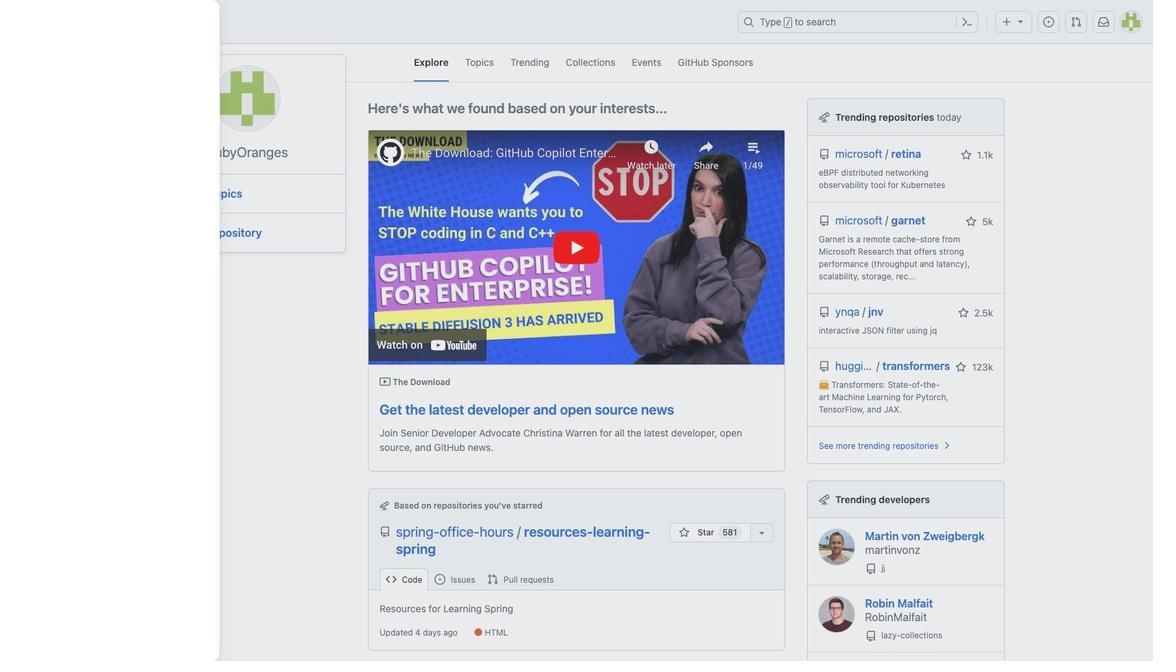 Task type: vqa. For each thing, say whether or not it's contained in the screenshot.
the topmost These results are generated by GitHub computers image
yes



Task type: locate. For each thing, give the bounding box(es) containing it.
repo image
[[380, 527, 391, 538], [866, 631, 877, 642]]

triangle down image
[[1016, 16, 1027, 27]]

this recommendation was generated by github computers element
[[380, 501, 394, 511]]

add this repository to a list image
[[757, 527, 768, 538]]

star image
[[961, 150, 972, 161], [956, 362, 967, 373]]

repository menu element
[[369, 569, 785, 591]]

star image
[[967, 216, 978, 227], [959, 308, 970, 319], [679, 527, 690, 538]]

git pull request image
[[1072, 16, 1083, 27]]

notifications image
[[1099, 16, 1110, 27]]

2 these results are generated by github computers image from the top
[[819, 495, 830, 506]]

0 vertical spatial star image
[[961, 150, 972, 161]]

0 horizontal spatial repo image
[[380, 527, 391, 538]]

2 vertical spatial star image
[[679, 527, 690, 538]]

these results are generated by github computers element
[[819, 110, 830, 124], [819, 492, 830, 507]]

0 vertical spatial repo image
[[380, 527, 391, 538]]

repo image
[[819, 149, 830, 160], [819, 216, 830, 227], [819, 307, 830, 318], [819, 361, 830, 372], [866, 564, 877, 575]]

these results are generated by github computers image for 1st these results are generated by github computers element from the bottom
[[819, 495, 830, 506]]

these results are generated by github computers image for second these results are generated by github computers element from the bottom of the page
[[819, 112, 830, 123]]

this recommendation was generated by github computers image
[[380, 501, 389, 511]]

1 vertical spatial star image
[[959, 308, 970, 319]]

0 vertical spatial these results are generated by github computers image
[[819, 112, 830, 123]]

0 vertical spatial these results are generated by github computers element
[[819, 110, 830, 124]]

1 these results are generated by github computers image from the top
[[819, 112, 830, 123]]

1 vertical spatial these results are generated by github computers image
[[819, 495, 830, 506]]

these results are generated by github computers image
[[819, 112, 830, 123], [819, 495, 830, 506]]

1 vertical spatial these results are generated by github computers element
[[819, 492, 830, 507]]

plus image
[[1002, 16, 1013, 27]]

1 vertical spatial repo image
[[866, 631, 877, 642]]

581 users starred this repository element
[[718, 526, 743, 540]]



Task type: describe. For each thing, give the bounding box(es) containing it.
chevron right image
[[942, 440, 953, 451]]

video image
[[380, 376, 391, 387]]

1 these results are generated by github computers element from the top
[[819, 110, 830, 124]]

issue opened image
[[1044, 16, 1055, 27]]

1 horizontal spatial repo image
[[866, 631, 877, 642]]

command palette image
[[962, 16, 973, 27]]

1 vertical spatial star image
[[956, 362, 967, 373]]

2 these results are generated by github computers element from the top
[[819, 492, 830, 507]]

0 vertical spatial star image
[[967, 216, 978, 227]]



